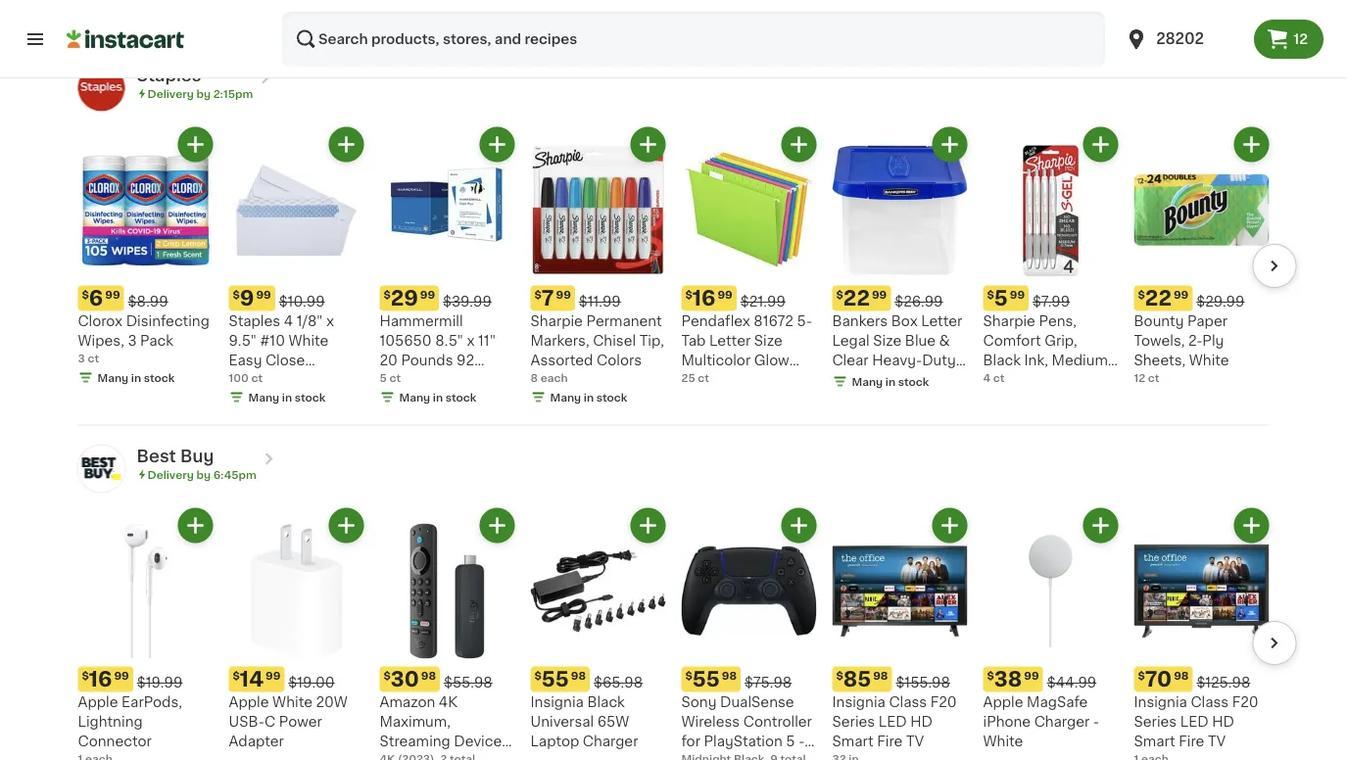 Task type: locate. For each thing, give the bounding box(es) containing it.
$
[[82, 289, 89, 300], [233, 289, 240, 300], [384, 289, 391, 300], [535, 289, 542, 300], [686, 289, 693, 300], [837, 289, 844, 300], [987, 289, 995, 300], [1138, 289, 1146, 300], [82, 670, 89, 681], [233, 670, 240, 681], [384, 670, 391, 681], [535, 670, 542, 681], [686, 670, 693, 681], [837, 670, 844, 681], [987, 670, 995, 681], [1138, 670, 1146, 681]]

2 hd from the left
[[1213, 715, 1235, 729]]

0 vertical spatial 4
[[284, 314, 293, 328]]

series down the 70
[[1134, 715, 1177, 729]]

$ inside $ 38 99
[[987, 670, 995, 681]]

99 up bounty
[[1174, 289, 1189, 300]]

2 horizontal spatial black
[[984, 353, 1021, 367]]

add image for hammermill 105650 8.5" x 11" 20 pounds 92 brightness copy plus copy paper
[[485, 132, 510, 157]]

2 delivery from the top
[[148, 469, 194, 480]]

2 size from the left
[[873, 334, 902, 347]]

6:45pm
[[213, 469, 257, 480]]

1 apple from the left
[[78, 695, 118, 709]]

1 55 from the left
[[542, 669, 569, 690]]

staples image
[[78, 64, 125, 111]]

add image for 70
[[1240, 513, 1264, 538]]

series
[[833, 715, 875, 729], [1134, 715, 1177, 729]]

staples down $ 9 99
[[229, 314, 280, 328]]

smart down 85
[[833, 734, 874, 748]]

55 inside $ 55 98 $75.98 sony dualsense wireless controller for playstation 5 - midnight black
[[693, 669, 720, 690]]

apple up iphone
[[984, 695, 1024, 709]]

$ for 9
[[233, 289, 240, 300]]

1 tv from the left
[[907, 734, 924, 748]]

pendaflex
[[682, 314, 750, 328]]

box down $22.99 original price: $26.99 element
[[892, 314, 918, 328]]

$ up bounty
[[1138, 289, 1146, 300]]

tv down $155.98
[[907, 734, 924, 748]]

98 for insignia class f20 series led hd smart fire tv
[[873, 670, 888, 681]]

2 insignia from the left
[[833, 695, 886, 709]]

0 horizontal spatial copy
[[412, 392, 450, 406]]

1 horizontal spatial 4
[[984, 372, 991, 383]]

2 by from the top
[[196, 469, 211, 480]]

$16.99 original price: $19.99 element
[[78, 667, 213, 692]]

2 horizontal spatial insignia
[[1134, 695, 1188, 709]]

paper down 92
[[454, 392, 494, 406]]

ct down wipes,
[[88, 353, 99, 364]]

1 file from the left
[[743, 373, 767, 387]]

add image
[[183, 132, 208, 157], [1089, 132, 1113, 157], [183, 513, 208, 538], [485, 513, 510, 538], [636, 513, 661, 538], [1240, 513, 1264, 538]]

$ inside $ 22 99
[[1138, 289, 1146, 300]]

4 98 from the left
[[873, 670, 888, 681]]

1 horizontal spatial sharpie
[[984, 314, 1036, 328]]

insignia inside insignia black universal 65w laptop charger
[[531, 695, 584, 709]]

$ up clorox
[[82, 289, 89, 300]]

fire down $70.98 original price: $125.98 element
[[1179, 734, 1205, 748]]

charger inside apple magsafe iphone charger - white
[[1035, 715, 1090, 729]]

1 horizontal spatial &
[[940, 334, 951, 347]]

16 up lightning
[[89, 669, 112, 690]]

0 horizontal spatial x
[[326, 314, 334, 328]]

black up 4 ct
[[984, 353, 1021, 367]]

1 f20 from the left
[[931, 695, 957, 709]]

99 inside $ 38 99
[[1025, 670, 1040, 681]]

class
[[889, 695, 927, 709], [1191, 695, 1229, 709]]

9
[[240, 288, 254, 309]]

0 vertical spatial delivery
[[148, 88, 194, 99]]

ct right 100
[[251, 372, 263, 383]]

f20 down $155.98
[[931, 695, 957, 709]]

99 for 5
[[1010, 289, 1025, 300]]

1 delivery from the top
[[148, 88, 194, 99]]

16 up pendaflex
[[693, 288, 716, 309]]

ink,
[[1025, 353, 1049, 367]]

- inside $ 55 98 $75.98 sony dualsense wireless controller for playstation 5 - midnight black
[[799, 734, 805, 748]]

led down $85.98 original price: $155.98 element
[[879, 715, 907, 729]]

5 98 from the left
[[1174, 670, 1189, 681]]

0 horizontal spatial black
[[587, 695, 625, 709]]

0 horizontal spatial staples
[[137, 67, 201, 83]]

each
[[541, 372, 568, 383]]

1 horizontal spatial tv
[[1208, 734, 1226, 748]]

sharpie inside sharpie pens, comfort grip, black ink, medium, 0.7 mm
[[984, 314, 1036, 328]]

hd down $125.98
[[1213, 715, 1235, 729]]

letter up 'blue'
[[921, 314, 963, 328]]

1 vertical spatial box
[[910, 373, 936, 387]]

$ inside "$ 30 98"
[[384, 670, 391, 681]]

black down playstation
[[746, 754, 784, 761]]

0 vertical spatial 3
[[128, 334, 137, 347]]

0 horizontal spatial -
[[799, 734, 805, 748]]

0 vertical spatial staples
[[137, 67, 201, 83]]

$ for 5
[[987, 289, 995, 300]]

insignia inside insignia class f20 series led hd smart fire tv
[[1134, 695, 1188, 709]]

2 apple from the left
[[229, 695, 269, 709]]

1 horizontal spatial apple
[[229, 695, 269, 709]]

$ up universal
[[535, 670, 542, 681]]

chisel
[[593, 334, 636, 347]]

white down iphone
[[984, 734, 1024, 748]]

$ inside $ 7 99
[[535, 289, 542, 300]]

0 vertical spatial charger
[[1035, 715, 1090, 729]]

85
[[844, 669, 871, 690]]

5 down 20
[[380, 372, 387, 383]]

box down duty
[[910, 373, 936, 387]]

99 right 7
[[556, 289, 571, 300]]

$70.98 original price: $125.98 element
[[1134, 667, 1270, 692]]

3 apple from the left
[[984, 695, 1024, 709]]

0 horizontal spatial charger
[[583, 734, 638, 748]]

99 inside $ 16 99 $19.99 apple earpods, lightning connector
[[114, 670, 129, 681]]

x right the "1/8""
[[326, 314, 334, 328]]

item carousel region
[[50, 127, 1297, 426], [50, 508, 1297, 761]]

ct
[[88, 353, 99, 364], [251, 372, 263, 383], [390, 372, 401, 383], [698, 372, 710, 383], [994, 372, 1005, 383], [1149, 372, 1160, 383]]

99 for 9
[[256, 289, 271, 300]]

2 series from the left
[[1134, 715, 1177, 729]]

apple magsafe iphone charger - white
[[984, 695, 1100, 748]]

& inside amazon 4k maximum, streaming device, wi-fi 6 & al
[[431, 754, 442, 761]]

permanent
[[587, 314, 662, 328]]

assorted
[[531, 353, 593, 367]]

6 up clorox
[[89, 288, 103, 309]]

ct right 25
[[698, 372, 710, 383]]

1 vertical spatial paper
[[454, 392, 494, 406]]

apple up lightning
[[78, 695, 118, 709]]

1 horizontal spatial class
[[1191, 695, 1229, 709]]

99 left $19.99
[[114, 670, 129, 681]]

98 for sony dualsense wireless controller for playstation 5 - midnight black
[[722, 670, 737, 681]]

1 insignia from the left
[[531, 695, 584, 709]]

99 for apple earpods, lightning connector
[[114, 670, 129, 681]]

black inside $ 55 98 $75.98 sony dualsense wireless controller for playstation 5 - midnight black
[[746, 754, 784, 761]]

2 item carousel region from the top
[[50, 508, 1297, 761]]

5 up the comfort
[[995, 288, 1008, 309]]

0 horizontal spatial class
[[889, 695, 927, 709]]

1 horizontal spatial smart
[[1134, 734, 1176, 748]]

1 class from the left
[[889, 695, 927, 709]]

sharpie up the comfort
[[984, 314, 1036, 328]]

28202 button
[[1114, 12, 1255, 67]]

1 horizontal spatial 6
[[419, 754, 428, 761]]

stock
[[295, 11, 326, 22], [446, 11, 477, 22], [748, 11, 779, 22], [899, 11, 929, 22], [144, 372, 175, 383], [899, 376, 929, 387], [295, 392, 326, 403], [446, 392, 477, 403], [597, 392, 628, 403]]

staples for staples 4 1/8" x 9.5" #10 white easy close security tinted business envelopes
[[229, 314, 280, 328]]

99 inside $ 9 99
[[256, 289, 271, 300]]

2-
[[1189, 334, 1203, 347]]

copy
[[458, 373, 495, 387], [412, 392, 450, 406]]

class inside $ 85 98 $155.98 insignia class f20 series led hd smart fire tv
[[889, 695, 927, 709]]

$ up lightning
[[82, 670, 89, 681]]

0 vertical spatial 5
[[995, 288, 1008, 309]]

1 vertical spatial letter
[[710, 334, 751, 347]]

1 vertical spatial &
[[431, 754, 442, 761]]

add image for 16
[[183, 513, 208, 538]]

apple inside $ 16 99 $19.99 apple earpods, lightning connector
[[78, 695, 118, 709]]

0 horizontal spatial 22
[[844, 288, 870, 309]]

$ inside $ 16 99 $21.99 pendaflex 81672 5- tab letter size multicolor glow hanging file folders
[[686, 289, 693, 300]]

1 horizontal spatial file
[[882, 373, 906, 387]]

$ inside $ 14 99
[[233, 670, 240, 681]]

0.7
[[984, 373, 1004, 387]]

1 98 from the left
[[421, 670, 436, 681]]

apple inside 'apple white 20w usb-c power adapter'
[[229, 695, 269, 709]]

size up "glow"
[[754, 334, 783, 347]]

1 hd from the left
[[911, 715, 933, 729]]

&
[[940, 334, 951, 347], [431, 754, 442, 761]]

product group
[[78, 127, 213, 386], [229, 127, 364, 426], [380, 127, 515, 406], [531, 127, 666, 405], [682, 127, 817, 406], [833, 127, 968, 389], [984, 127, 1119, 387], [1134, 127, 1270, 386], [78, 508, 213, 761], [229, 508, 364, 751], [380, 508, 515, 761], [531, 508, 666, 751], [682, 508, 817, 761], [833, 508, 968, 761], [984, 508, 1119, 751], [1134, 508, 1270, 761]]

0 horizontal spatial led
[[879, 715, 907, 729]]

0 horizontal spatial 6
[[89, 288, 103, 309]]

fire inside insignia class f20 series led hd smart fire tv
[[1179, 734, 1205, 748]]

white inside apple magsafe iphone charger - white
[[984, 734, 1024, 748]]

1 horizontal spatial x
[[467, 334, 475, 347]]

98 right the 70
[[1174, 670, 1189, 681]]

99 inside $ 14 99
[[266, 670, 281, 681]]

1 vertical spatial copy
[[412, 392, 450, 406]]

6 inside amazon 4k maximum, streaming device, wi-fi 6 & al
[[419, 754, 428, 761]]

envelopes
[[229, 412, 300, 426]]

0 horizontal spatial 16
[[89, 669, 112, 690]]

98
[[421, 670, 436, 681], [571, 670, 586, 681], [722, 670, 737, 681], [873, 670, 888, 681], [1174, 670, 1189, 681]]

98 inside $ 85 98 $155.98 insignia class f20 series led hd smart fire tv
[[873, 670, 888, 681]]

mm
[[1007, 373, 1034, 387]]

2 fire from the left
[[1179, 734, 1205, 748]]

staples
[[137, 67, 201, 83], [229, 314, 280, 328]]

0 vertical spatial -
[[1094, 715, 1100, 729]]

playstation
[[704, 734, 783, 748]]

0 horizontal spatial 55
[[542, 669, 569, 690]]

sharpie inside sharpie permanent markers, chisel tip, assorted colors 8 each
[[531, 314, 583, 328]]

$ for 30
[[384, 670, 391, 681]]

1 vertical spatial delivery
[[148, 469, 194, 480]]

4
[[284, 314, 293, 328], [984, 372, 991, 383]]

22 up bounty
[[1146, 288, 1172, 309]]

wi-
[[380, 754, 403, 761]]

1 vertical spatial 16
[[89, 669, 112, 690]]

$ inside $ 85 98 $155.98 insignia class f20 series led hd smart fire tv
[[837, 670, 844, 681]]

item carousel region containing 6
[[50, 127, 1297, 426]]

hd down $155.98
[[911, 715, 933, 729]]

1 horizontal spatial paper
[[1188, 314, 1228, 328]]

4 left the "1/8""
[[284, 314, 293, 328]]

$22.99 original price: $29.99 element
[[1134, 286, 1270, 311]]

2 sharpie from the left
[[984, 314, 1036, 328]]

99 inside $ 7 99
[[556, 289, 571, 300]]

99 left $7.99
[[1010, 289, 1025, 300]]

5
[[995, 288, 1008, 309], [380, 372, 387, 383], [786, 734, 795, 748]]

1 horizontal spatial 16
[[693, 288, 716, 309]]

0 horizontal spatial hd
[[911, 715, 933, 729]]

5 inside $ 55 98 $75.98 sony dualsense wireless controller for playstation 5 - midnight black
[[786, 734, 795, 748]]

file down heavy-
[[882, 373, 906, 387]]

0 horizontal spatial file
[[743, 373, 767, 387]]

0 vertical spatial black
[[984, 353, 1021, 367]]

white down the "1/8""
[[289, 334, 329, 347]]

ct for 29
[[390, 372, 401, 383]]

$ up usb-
[[233, 670, 240, 681]]

1 vertical spatial 6
[[419, 754, 428, 761]]

99 inside $ 16 99 $21.99 pendaflex 81672 5- tab letter size multicolor glow hanging file folders
[[718, 289, 733, 300]]

$ up the comfort
[[987, 289, 995, 300]]

0 vertical spatial &
[[940, 334, 951, 347]]

$ up amazon
[[384, 670, 391, 681]]

staples for staples
[[137, 67, 201, 83]]

1 22 from the left
[[844, 288, 870, 309]]

& inside $ 22 99 $26.99 bankers box letter legal size blue & clear heavy-duty plastic file box
[[940, 334, 951, 347]]

98 up dualsense
[[722, 670, 737, 681]]

$ up the 9.5"
[[233, 289, 240, 300]]

class down $85.98 original price: $155.98 element
[[889, 695, 927, 709]]

-
[[1094, 715, 1100, 729], [799, 734, 805, 748]]

$ inside the $ 29 99 $39.99 hammermill 105650 8.5" x 11" 20 pounds 92 brightness copy plus copy paper
[[384, 289, 391, 300]]

hd inside $ 85 98 $155.98 insignia class f20 series led hd smart fire tv
[[911, 715, 933, 729]]

1 vertical spatial 5
[[380, 372, 387, 383]]

$ inside $ 70 98
[[1138, 670, 1146, 681]]

& up duty
[[940, 334, 951, 347]]

12 inside button
[[1294, 32, 1308, 46]]

laptop
[[531, 734, 580, 748]]

many in stock
[[248, 11, 326, 22], [399, 11, 477, 22], [701, 11, 779, 22], [852, 11, 929, 22], [98, 372, 175, 383], [852, 376, 929, 387], [248, 392, 326, 403], [399, 392, 477, 403], [550, 392, 628, 403]]

add image for insignia class f20 series led hd smart fire tv
[[938, 513, 962, 538]]

add image for apple magsafe iphone charger - white
[[1089, 513, 1113, 538]]

$85.98 original price: $155.98 element
[[833, 667, 968, 692]]

tv down $125.98
[[1208, 734, 1226, 748]]

2 98 from the left
[[571, 670, 586, 681]]

22 inside $ 22 99 $26.99 bankers box letter legal size blue & clear heavy-duty plastic file box
[[844, 288, 870, 309]]

3 down wipes,
[[78, 353, 85, 364]]

4k
[[439, 695, 458, 709]]

1 vertical spatial -
[[799, 734, 805, 748]]

1 horizontal spatial copy
[[458, 373, 495, 387]]

55
[[542, 669, 569, 690], [693, 669, 720, 690]]

medium,
[[1052, 353, 1112, 367]]

$22.99 original price: $26.99 element
[[833, 286, 968, 311]]

$ right $75.98
[[837, 670, 844, 681]]

$ inside $ 55 98 $75.98 sony dualsense wireless controller for playstation 5 - midnight black
[[686, 670, 693, 681]]

sheets,
[[1134, 353, 1186, 367]]

0 vertical spatial item carousel region
[[50, 127, 1297, 426]]

0 horizontal spatial sharpie
[[531, 314, 583, 328]]

$ inside $ 22 99 $26.99 bankers box letter legal size blue & clear heavy-duty plastic file box
[[837, 289, 844, 300]]

charger down 65w
[[583, 734, 638, 748]]

1 vertical spatial 12
[[1134, 372, 1146, 383]]

$ inside $ 6 99 $8.99 clorox disinfecting wipes, 3 pack 3 ct
[[82, 289, 89, 300]]

file down "glow"
[[743, 373, 767, 387]]

2 22 from the left
[[1146, 288, 1172, 309]]

1 horizontal spatial letter
[[921, 314, 963, 328]]

1 led from the left
[[879, 715, 907, 729]]

3 insignia from the left
[[1134, 695, 1188, 709]]

smart down the 70
[[1134, 734, 1176, 748]]

$39.99
[[443, 294, 492, 308]]

$ for 55
[[535, 670, 542, 681]]

99 for bankers box letter legal size blue & clear heavy-duty plastic file box
[[872, 289, 887, 300]]

$ 9 99
[[233, 288, 271, 309]]

2 f20 from the left
[[1233, 695, 1259, 709]]

0 horizontal spatial fire
[[877, 734, 903, 748]]

buy
[[180, 448, 214, 464]]

tv inside $ 85 98 $155.98 insignia class f20 series led hd smart fire tv
[[907, 734, 924, 748]]

0 vertical spatial 6
[[89, 288, 103, 309]]

ct inside bounty paper towels, 2-ply sheets, white 12 ct
[[1149, 372, 1160, 383]]

delivery left 2:15pm
[[148, 88, 194, 99]]

1 fire from the left
[[877, 734, 903, 748]]

add image for staples 4 1/8" x 9.5" #10 white easy close security tinted business envelopes
[[334, 132, 359, 157]]

1 horizontal spatial led
[[1181, 715, 1209, 729]]

$16.99 original price: $21.99 element
[[682, 286, 817, 311]]

1 series from the left
[[833, 715, 875, 729]]

1 vertical spatial by
[[196, 469, 211, 480]]

item carousel region containing 16
[[50, 508, 1297, 761]]

letter inside $ 16 99 $21.99 pendaflex 81672 5- tab letter size multicolor glow hanging file folders
[[710, 334, 751, 347]]

0 horizontal spatial series
[[833, 715, 875, 729]]

0 horizontal spatial &
[[431, 754, 442, 761]]

file
[[743, 373, 767, 387], [882, 373, 906, 387]]

by for 14
[[196, 469, 211, 480]]

for
[[682, 734, 701, 748]]

insignia up universal
[[531, 695, 584, 709]]

99 right 29
[[420, 289, 435, 300]]

$ for bankers box letter legal size blue & clear heavy-duty plastic file box
[[837, 289, 844, 300]]

apple inside apple magsafe iphone charger - white
[[984, 695, 1024, 709]]

product group containing 29
[[380, 127, 515, 406]]

wireless
[[682, 715, 740, 729]]

98 inside "$ 30 98"
[[421, 670, 436, 681]]

99 for 38
[[1025, 670, 1040, 681]]

$ inside $ 55 98
[[535, 670, 542, 681]]

$ inside $ 16 99 $19.99 apple earpods, lightning connector
[[82, 670, 89, 681]]

None search field
[[282, 12, 1106, 67]]

black inside sharpie pens, comfort grip, black ink, medium, 0.7 mm
[[984, 353, 1021, 367]]

99 for 7
[[556, 289, 571, 300]]

1 horizontal spatial charger
[[1035, 715, 1090, 729]]

box
[[892, 314, 918, 328], [910, 373, 936, 387]]

0 vertical spatial letter
[[921, 314, 963, 328]]

12 inside bounty paper towels, 2-ply sheets, white 12 ct
[[1134, 372, 1146, 383]]

ct down sheets,
[[1149, 372, 1160, 383]]

charger inside insignia black universal 65w laptop charger
[[583, 734, 638, 748]]

$ 55 98
[[535, 669, 586, 690]]

0 horizontal spatial 4
[[284, 314, 293, 328]]

pack
[[140, 334, 174, 347]]

1 horizontal spatial series
[[1134, 715, 1177, 729]]

2 led from the left
[[1181, 715, 1209, 729]]

1 horizontal spatial size
[[873, 334, 902, 347]]

led down $70.98 original price: $125.98 element
[[1181, 715, 1209, 729]]

ct down 20
[[390, 372, 401, 383]]

99 right 9
[[256, 289, 271, 300]]

99 inside $ 22 99 $26.99 bankers box letter legal size blue & clear heavy-duty plastic file box
[[872, 289, 887, 300]]

tab
[[682, 334, 706, 347]]

ct left mm
[[994, 372, 1005, 383]]

22 up bankers
[[844, 288, 870, 309]]

hammermill
[[380, 314, 463, 328]]

3 left pack
[[128, 334, 137, 347]]

white inside staples 4 1/8" x 9.5" #10 white easy close security tinted business envelopes
[[289, 334, 329, 347]]

0 vertical spatial by
[[196, 88, 211, 99]]

22 for bankers box letter legal size blue & clear heavy-duty plastic file box
[[844, 288, 870, 309]]

staples up delivery by 2:15pm
[[137, 67, 201, 83]]

1 smart from the left
[[833, 734, 874, 748]]

2 horizontal spatial apple
[[984, 695, 1024, 709]]

0 horizontal spatial smart
[[833, 734, 874, 748]]

16
[[693, 288, 716, 309], [89, 669, 112, 690]]

0 vertical spatial paper
[[1188, 314, 1228, 328]]

4 inside staples 4 1/8" x 9.5" #10 white easy close security tinted business envelopes
[[284, 314, 293, 328]]

1 vertical spatial item carousel region
[[50, 508, 1297, 761]]

ct for 16
[[698, 372, 710, 383]]

size up heavy-
[[873, 334, 902, 347]]

- down $44.99
[[1094, 715, 1100, 729]]

& down "streaming" in the left of the page
[[431, 754, 442, 761]]

105650
[[380, 334, 432, 347]]

black inside insignia black universal 65w laptop charger
[[587, 695, 625, 709]]

1 item carousel region from the top
[[50, 127, 1297, 426]]

$ for 7
[[535, 289, 542, 300]]

blue
[[905, 334, 936, 347]]

0 vertical spatial 12
[[1294, 32, 1308, 46]]

$26.99
[[895, 294, 943, 308]]

0 horizontal spatial 5
[[380, 372, 387, 383]]

0 vertical spatial box
[[892, 314, 918, 328]]

1 sharpie from the left
[[531, 314, 583, 328]]

98 inside $ 70 98
[[1174, 670, 1189, 681]]

99 right 14
[[266, 670, 281, 681]]

insignia down 85
[[833, 695, 886, 709]]

$ inside $ 5 99
[[987, 289, 995, 300]]

staples 4 1/8" x 9.5" #10 white easy close security tinted business envelopes
[[229, 314, 334, 426]]

4 many in stock link from the left
[[833, 0, 968, 24]]

1 horizontal spatial hd
[[1213, 715, 1235, 729]]

99 up pendaflex
[[718, 289, 733, 300]]

2 55 from the left
[[693, 669, 720, 690]]

Search field
[[282, 12, 1106, 67]]

1 horizontal spatial 5
[[786, 734, 795, 748]]

led
[[879, 715, 907, 729], [1181, 715, 1209, 729]]

30
[[391, 669, 419, 690]]

tv
[[907, 734, 924, 748], [1208, 734, 1226, 748]]

99 for pendaflex 81672 5- tab letter size multicolor glow hanging file folders
[[718, 289, 733, 300]]

0 horizontal spatial paper
[[454, 392, 494, 406]]

2 tv from the left
[[1208, 734, 1226, 748]]

$ 16 99 $21.99 pendaflex 81672 5- tab letter size multicolor glow hanging file folders
[[682, 288, 813, 406]]

0 vertical spatial 16
[[693, 288, 716, 309]]

0 horizontal spatial size
[[754, 334, 783, 347]]

1 horizontal spatial staples
[[229, 314, 280, 328]]

1 horizontal spatial 22
[[1146, 288, 1172, 309]]

black
[[984, 353, 1021, 367], [587, 695, 625, 709], [746, 754, 784, 761]]

$7.99
[[1033, 294, 1070, 308]]

1 horizontal spatial f20
[[1233, 695, 1259, 709]]

$6.99 original price: $8.99 element
[[78, 286, 213, 311]]

add image for 55
[[636, 513, 661, 538]]

$ inside $ 9 99
[[233, 289, 240, 300]]

16 inside $ 16 99 $21.99 pendaflex 81672 5- tab letter size multicolor glow hanging file folders
[[693, 288, 716, 309]]

2 vertical spatial black
[[746, 754, 784, 761]]

0 horizontal spatial tv
[[907, 734, 924, 748]]

12
[[1294, 32, 1308, 46], [1134, 372, 1146, 383]]

2:15pm
[[213, 88, 253, 99]]

letter up multicolor
[[710, 334, 751, 347]]

98 inside $ 55 98
[[571, 670, 586, 681]]

sharpie
[[531, 314, 583, 328], [984, 314, 1036, 328]]

towels,
[[1134, 334, 1185, 347]]

f20 inside insignia class f20 series led hd smart fire tv
[[1233, 695, 1259, 709]]

product group containing 9
[[229, 127, 364, 426]]

insignia down the 70
[[1134, 695, 1188, 709]]

0 horizontal spatial letter
[[710, 334, 751, 347]]

$ up iphone
[[987, 670, 995, 681]]

0 horizontal spatial 3
[[78, 353, 85, 364]]

universal
[[531, 715, 594, 729]]

98 left "$65.98"
[[571, 670, 586, 681]]

delivery down best buy
[[148, 469, 194, 480]]

1 size from the left
[[754, 334, 783, 347]]

$ up the hammermill
[[384, 289, 391, 300]]

bounty paper towels, 2-ply sheets, white 12 ct
[[1134, 314, 1230, 383]]

0 vertical spatial x
[[326, 314, 334, 328]]

1 vertical spatial staples
[[229, 314, 280, 328]]

controller
[[744, 715, 812, 729]]

1 horizontal spatial 12
[[1294, 32, 1308, 46]]

series inside $ 85 98 $155.98 insignia class f20 series led hd smart fire tv
[[833, 715, 875, 729]]

copy down "brightness"
[[412, 392, 450, 406]]

1 horizontal spatial 55
[[693, 669, 720, 690]]

0 horizontal spatial apple
[[78, 695, 118, 709]]

$ up markers,
[[535, 289, 542, 300]]

55 up sony on the bottom
[[693, 669, 720, 690]]

ct inside $ 6 99 $8.99 clorox disinfecting wipes, 3 pack 3 ct
[[88, 353, 99, 364]]

$ up pendaflex
[[686, 289, 693, 300]]

1 horizontal spatial insignia
[[833, 695, 886, 709]]

plastic
[[833, 373, 879, 387]]

paper up ply
[[1188, 314, 1228, 328]]

3 98 from the left
[[722, 670, 737, 681]]

brightness
[[380, 373, 454, 387]]

1 vertical spatial x
[[467, 334, 475, 347]]

by left 2:15pm
[[196, 88, 211, 99]]

99 up clorox
[[105, 289, 120, 300]]

paper inside bounty paper towels, 2-ply sheets, white 12 ct
[[1188, 314, 1228, 328]]

black up 65w
[[587, 695, 625, 709]]

0 horizontal spatial f20
[[931, 695, 957, 709]]

folders
[[682, 392, 733, 406]]

5-
[[797, 314, 813, 328]]

1 vertical spatial charger
[[583, 734, 638, 748]]

25
[[682, 372, 696, 383]]

$ for pendaflex 81672 5- tab letter size multicolor glow hanging file folders
[[686, 289, 693, 300]]

copy down 92
[[458, 373, 495, 387]]

sharpie up markers,
[[531, 314, 583, 328]]

hd inside insignia class f20 series led hd smart fire tv
[[1213, 715, 1235, 729]]

99 right 38
[[1025, 670, 1040, 681]]

series down 85
[[833, 715, 875, 729]]

99 inside the $ 29 99 $39.99 hammermill 105650 8.5" x 11" 20 pounds 92 brightness copy plus copy paper
[[420, 289, 435, 300]]

1 horizontal spatial black
[[746, 754, 784, 761]]

charger down 'magsafe'
[[1035, 715, 1090, 729]]

98 right 30
[[421, 670, 436, 681]]

f20 down $125.98
[[1233, 695, 1259, 709]]

1 by from the top
[[196, 88, 211, 99]]

2 class from the left
[[1191, 695, 1229, 709]]

55 up universal
[[542, 669, 569, 690]]

4 ct
[[984, 372, 1005, 383]]

apple up usb-
[[229, 695, 269, 709]]

98 inside $ 55 98 $75.98 sony dualsense wireless controller for playstation 5 - midnight black
[[722, 670, 737, 681]]

sharpie for sharpie pens, comfort grip, black ink, medium, 0.7 mm
[[984, 314, 1036, 328]]

business
[[229, 392, 291, 406]]

14
[[240, 669, 264, 690]]

insignia for 55
[[531, 695, 584, 709]]

led inside insignia class f20 series led hd smart fire tv
[[1181, 715, 1209, 729]]

class down $70.98 original price: $125.98 element
[[1191, 695, 1229, 709]]

bankers
[[833, 314, 888, 328]]

white up "power"
[[273, 695, 313, 709]]

99 inside $ 22 99
[[1174, 289, 1189, 300]]

1 horizontal spatial fire
[[1179, 734, 1205, 748]]

$30.98 original price: $55.98 element
[[380, 667, 515, 692]]

98 for 70
[[1174, 670, 1189, 681]]

by down the buy
[[196, 469, 211, 480]]

insignia inside $ 85 98 $155.98 insignia class f20 series led hd smart fire tv
[[833, 695, 886, 709]]

$ for 70
[[1138, 670, 1146, 681]]

insignia for 70
[[1134, 695, 1188, 709]]

size inside $ 22 99 $26.99 bankers box letter legal size blue & clear heavy-duty plastic file box
[[873, 334, 902, 347]]

99 inside $ 5 99
[[1010, 289, 1025, 300]]

hanging
[[682, 373, 740, 387]]

2 file from the left
[[882, 373, 906, 387]]

staples inside staples 4 1/8" x 9.5" #10 white easy close security tinted business envelopes
[[229, 314, 280, 328]]

1 horizontal spatial 3
[[128, 334, 137, 347]]

add image
[[334, 132, 359, 157], [485, 132, 510, 157], [636, 132, 661, 157], [787, 132, 812, 157], [938, 132, 962, 157], [1240, 132, 1264, 157], [334, 513, 359, 538], [787, 513, 812, 538], [938, 513, 962, 538], [1089, 513, 1113, 538]]

streaming
[[380, 734, 451, 748]]

0 horizontal spatial insignia
[[531, 695, 584, 709]]

2 horizontal spatial 5
[[995, 288, 1008, 309]]

- down controller
[[799, 734, 805, 748]]

99
[[105, 289, 120, 300], [256, 289, 271, 300], [420, 289, 435, 300], [556, 289, 571, 300], [718, 289, 733, 300], [872, 289, 887, 300], [1010, 289, 1025, 300], [1174, 289, 1189, 300], [114, 670, 129, 681], [266, 670, 281, 681], [1025, 670, 1040, 681]]

multicolor
[[682, 353, 751, 367]]

2 smart from the left
[[1134, 734, 1176, 748]]

2 vertical spatial 5
[[786, 734, 795, 748]]

16 inside $ 16 99 $19.99 apple earpods, lightning connector
[[89, 669, 112, 690]]

white down ply
[[1190, 353, 1230, 367]]



Task type: vqa. For each thing, say whether or not it's contained in the screenshot.
Universal
yes



Task type: describe. For each thing, give the bounding box(es) containing it.
magsafe
[[1027, 695, 1088, 709]]

$21.99
[[741, 294, 786, 308]]

device,
[[454, 734, 506, 748]]

$11.99
[[579, 294, 621, 308]]

$ for 22
[[1138, 289, 1146, 300]]

connector
[[78, 734, 152, 748]]

product group containing 7
[[531, 127, 666, 405]]

add image for 5
[[1089, 132, 1113, 157]]

$38.99 original price: $44.99 element
[[984, 667, 1119, 692]]

by for 9
[[196, 88, 211, 99]]

maximum,
[[380, 715, 451, 729]]

pounds
[[401, 353, 453, 367]]

55 for 55
[[542, 669, 569, 690]]

add image for bounty paper towels, 2-ply sheets, white
[[1240, 132, 1264, 157]]

led inside $ 85 98 $155.98 insignia class f20 series led hd smart fire tv
[[879, 715, 907, 729]]

tv inside insignia class f20 series led hd smart fire tv
[[1208, 734, 1226, 748]]

$44.99
[[1047, 676, 1097, 689]]

81672
[[754, 314, 794, 328]]

$ for insignia class f20 series led hd smart fire tv
[[837, 670, 844, 681]]

heavy-
[[872, 353, 922, 367]]

8
[[531, 372, 538, 383]]

product group containing 14
[[229, 508, 364, 751]]

wipes,
[[78, 334, 124, 347]]

iphone
[[984, 715, 1031, 729]]

$ 70 98
[[1138, 669, 1189, 690]]

28202
[[1157, 32, 1205, 46]]

#10
[[260, 334, 285, 347]]

product group containing 38
[[984, 508, 1119, 751]]

$29.99 original price: $39.99 element
[[380, 286, 515, 311]]

1/8"
[[297, 314, 323, 328]]

clorox
[[78, 314, 123, 328]]

$ 14 99
[[233, 669, 281, 690]]

f20 inside $ 85 98 $155.98 insignia class f20 series led hd smart fire tv
[[931, 695, 957, 709]]

fire inside $ 85 98 $155.98 insignia class f20 series led hd smart fire tv
[[877, 734, 903, 748]]

$19.99
[[137, 676, 183, 689]]

92
[[457, 353, 475, 367]]

ply
[[1203, 334, 1224, 347]]

delivery for 6
[[148, 88, 194, 99]]

size inside $ 16 99 $21.99 pendaflex 81672 5- tab letter size multicolor glow hanging file folders
[[754, 334, 783, 347]]

midnight
[[682, 754, 743, 761]]

colors
[[597, 353, 642, 367]]

product group containing 70
[[1134, 508, 1270, 761]]

99 inside $ 6 99 $8.99 clorox disinfecting wipes, 3 pack 3 ct
[[105, 289, 120, 300]]

item carousel region for staples
[[50, 127, 1297, 426]]

65w
[[598, 715, 629, 729]]

sharpie permanent markers, chisel tip, assorted colors 8 each
[[531, 314, 664, 383]]

$ for sony dualsense wireless controller for playstation 5 - midnight black
[[686, 670, 693, 681]]

close
[[266, 353, 305, 367]]

amazon
[[380, 695, 435, 709]]

1 vertical spatial 4
[[984, 372, 991, 383]]

6 inside $ 6 99 $8.99 clorox disinfecting wipes, 3 pack 3 ct
[[89, 288, 103, 309]]

apple for 14
[[229, 695, 269, 709]]

white inside 'apple white 20w usb-c power adapter'
[[273, 695, 313, 709]]

16 for $ 16 99 $19.99 apple earpods, lightning connector
[[89, 669, 112, 690]]

smart inside insignia class f20 series led hd smart fire tv
[[1134, 734, 1176, 748]]

sony
[[682, 695, 717, 709]]

$5.99 original price: $7.99 element
[[984, 286, 1119, 311]]

bounty
[[1134, 314, 1184, 328]]

1 vertical spatial 3
[[78, 353, 85, 364]]

20w
[[316, 695, 348, 709]]

markers,
[[531, 334, 590, 347]]

5 ct
[[380, 372, 401, 383]]

pens,
[[1039, 314, 1077, 328]]

easy
[[229, 353, 262, 367]]

$9.99 original price: $10.99 element
[[229, 286, 364, 311]]

series inside insignia class f20 series led hd smart fire tv
[[1134, 715, 1177, 729]]

product group containing 5
[[984, 127, 1119, 387]]

fi
[[403, 754, 415, 761]]

power
[[279, 715, 322, 729]]

$ 6 99 $8.99 clorox disinfecting wipes, 3 pack 3 ct
[[78, 288, 210, 364]]

25 ct
[[682, 372, 710, 383]]

$7.99 original price: $11.99 element
[[531, 286, 666, 311]]

product group containing 85
[[833, 508, 968, 761]]

$ 85 98 $155.98 insignia class f20 series led hd smart fire tv
[[833, 669, 957, 748]]

comfort
[[984, 334, 1041, 347]]

white inside bounty paper towels, 2-ply sheets, white 12 ct
[[1190, 353, 1230, 367]]

8.5"
[[435, 334, 464, 347]]

sharpie pens, comfort grip, black ink, medium, 0.7 mm
[[984, 314, 1112, 387]]

instacart logo image
[[67, 27, 184, 51]]

best buy image
[[78, 445, 125, 492]]

1 many in stock link from the left
[[229, 0, 364, 24]]

add image for pendaflex 81672 5- tab letter size multicolor glow hanging file folders
[[787, 132, 812, 157]]

100 ct
[[229, 372, 263, 383]]

product group containing 30
[[380, 508, 515, 761]]

add image for sharpie permanent markers, chisel tip, assorted colors
[[636, 132, 661, 157]]

smart inside $ 85 98 $155.98 insignia class f20 series led hd smart fire tv
[[833, 734, 874, 748]]

- inside apple magsafe iphone charger - white
[[1094, 715, 1100, 729]]

add image for bankers box letter legal size blue & clear heavy-duty plastic file box
[[938, 132, 962, 157]]

best
[[137, 448, 176, 464]]

apple for 38
[[984, 695, 1024, 709]]

$ for apple earpods, lightning connector
[[82, 670, 89, 681]]

add image for sony dualsense wireless controller for playstation 5 - midnight black
[[787, 513, 812, 538]]

$ 16 99 $19.99 apple earpods, lightning connector
[[78, 669, 183, 748]]

ct for 9
[[251, 372, 263, 383]]

product group containing 6
[[78, 127, 213, 386]]

x inside the $ 29 99 $39.99 hammermill 105650 8.5" x 11" 20 pounds 92 brightness copy plus copy paper
[[467, 334, 475, 347]]

add image for 6
[[183, 132, 208, 157]]

20
[[380, 353, 398, 367]]

$ 55 98 $75.98 sony dualsense wireless controller for playstation 5 - midnight black
[[682, 669, 812, 761]]

duty
[[922, 353, 956, 367]]

$155.98
[[896, 676, 951, 689]]

add image for apple white 20w usb-c power adapter
[[334, 513, 359, 538]]

paper inside the $ 29 99 $39.99 hammermill 105650 8.5" x 11" 20 pounds 92 brightness copy plus copy paper
[[454, 392, 494, 406]]

$14.99 original price: $19.00 element
[[229, 667, 364, 692]]

x inside staples 4 1/8" x 9.5" #10 white easy close security tinted business envelopes
[[326, 314, 334, 328]]

9.5"
[[229, 334, 257, 347]]

grip,
[[1045, 334, 1078, 347]]

$29.99
[[1197, 294, 1245, 308]]

best buy
[[137, 448, 214, 464]]

99 for 14
[[266, 670, 281, 681]]

99 for 22
[[1174, 289, 1189, 300]]

22 for 22
[[1146, 288, 1172, 309]]

tinted
[[290, 373, 334, 387]]

2 many in stock link from the left
[[380, 0, 515, 24]]

$10.99
[[279, 294, 325, 308]]

sharpie for sharpie permanent markers, chisel tip, assorted colors 8 each
[[531, 314, 583, 328]]

class inside insignia class f20 series led hd smart fire tv
[[1191, 695, 1229, 709]]

item carousel region for best buy
[[50, 508, 1297, 761]]

$55.98 original price: $65.98 element
[[531, 667, 666, 692]]

55 for sony dualsense wireless controller for playstation 5 - midnight black
[[693, 669, 720, 690]]

29
[[391, 288, 418, 309]]

$55.98 original price: $75.98 element
[[682, 667, 817, 692]]

delivery by 2:15pm
[[148, 88, 253, 99]]

tip,
[[640, 334, 664, 347]]

$ 5 99
[[987, 288, 1025, 309]]

add image for 30
[[485, 513, 510, 538]]

98 for 55
[[571, 670, 586, 681]]

disinfecting
[[126, 314, 210, 328]]

$ 29 99 $39.99 hammermill 105650 8.5" x 11" 20 pounds 92 brightness copy plus copy paper
[[380, 288, 496, 406]]

glow
[[754, 353, 790, 367]]

3 many in stock link from the left
[[682, 0, 817, 24]]

70
[[1146, 669, 1172, 690]]

100
[[229, 372, 249, 383]]

ct for 5
[[994, 372, 1005, 383]]

0 vertical spatial copy
[[458, 373, 495, 387]]

delivery for 16
[[148, 469, 194, 480]]

amazon 4k maximum, streaming device, wi-fi 6 & al
[[380, 695, 506, 761]]

16 for $ 16 99 $21.99 pendaflex 81672 5- tab letter size multicolor glow hanging file folders
[[693, 288, 716, 309]]

$ 22 99 $26.99 bankers box letter legal size blue & clear heavy-duty plastic file box
[[833, 288, 963, 387]]

$ 30 98
[[384, 669, 436, 690]]

letter inside $ 22 99 $26.99 bankers box letter legal size blue & clear heavy-duty plastic file box
[[921, 314, 963, 328]]

c
[[265, 715, 276, 729]]

$125.98
[[1197, 676, 1251, 689]]

12 button
[[1255, 20, 1324, 59]]

clear
[[833, 353, 869, 367]]

file inside $ 16 99 $21.99 pendaflex 81672 5- tab letter size multicolor glow hanging file folders
[[743, 373, 767, 387]]

$ for 38
[[987, 670, 995, 681]]

$ for 14
[[233, 670, 240, 681]]

file inside $ 22 99 $26.99 bankers box letter legal size blue & clear heavy-duty plastic file box
[[882, 373, 906, 387]]

98 for 30
[[421, 670, 436, 681]]

security
[[229, 373, 287, 387]]

legal
[[833, 334, 870, 347]]

plus
[[380, 392, 409, 406]]



